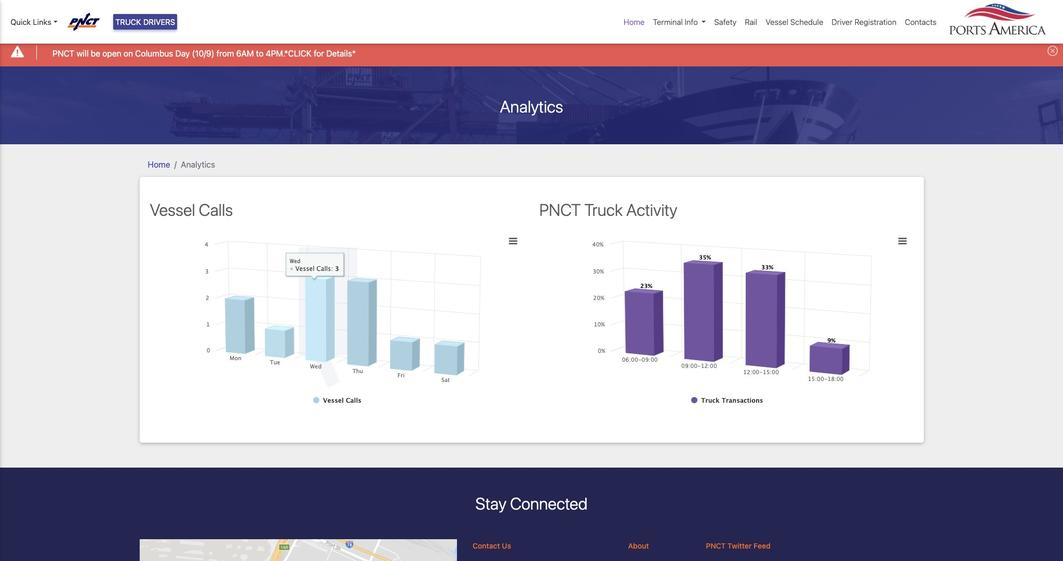 Task type: vqa. For each thing, say whether or not it's contained in the screenshot.
Safety
yes



Task type: locate. For each thing, give the bounding box(es) containing it.
2 vertical spatial pnct
[[706, 542, 726, 551]]

vessel schedule
[[766, 17, 824, 26]]

1 vertical spatial vessel
[[150, 200, 195, 220]]

0 horizontal spatial analytics
[[181, 160, 215, 169]]

safety
[[715, 17, 737, 26]]

driver
[[832, 17, 853, 26]]

truck
[[115, 17, 141, 26], [585, 200, 623, 220]]

driver registration link
[[828, 12, 901, 32]]

about
[[629, 542, 649, 551]]

home
[[624, 17, 645, 26], [148, 160, 170, 169]]

rail
[[745, 17, 758, 26]]

home link
[[620, 12, 649, 32], [148, 160, 170, 169]]

1 vertical spatial home
[[148, 160, 170, 169]]

1 horizontal spatial analytics
[[500, 96, 564, 116]]

quick links
[[10, 17, 51, 26]]

pnct
[[53, 49, 74, 58], [540, 200, 581, 220], [706, 542, 726, 551]]

on
[[124, 49, 133, 58]]

1 horizontal spatial home
[[624, 17, 645, 26]]

0 horizontal spatial home link
[[148, 160, 170, 169]]

activity
[[627, 200, 678, 220]]

for
[[314, 49, 324, 58]]

1 vertical spatial pnct
[[540, 200, 581, 220]]

pnct inside pnct will be open on columbus day (10/9) from 6am to 4pm.*click for details* link
[[53, 49, 74, 58]]

contacts link
[[901, 12, 941, 32]]

connected
[[510, 494, 588, 514]]

0 vertical spatial analytics
[[500, 96, 564, 116]]

contact us
[[473, 542, 511, 551]]

quick
[[10, 17, 31, 26]]

twitter
[[728, 542, 752, 551]]

open
[[103, 49, 121, 58]]

vessel
[[766, 17, 789, 26], [150, 200, 195, 220]]

pnct truck activity
[[540, 200, 678, 220]]

close image
[[1048, 46, 1059, 56]]

be
[[91, 49, 100, 58]]

vessel right rail
[[766, 17, 789, 26]]

truck drivers
[[115, 17, 175, 26]]

details*
[[327, 49, 356, 58]]

calls
[[199, 200, 233, 220]]

driver registration
[[832, 17, 897, 26]]

stay connected
[[476, 494, 588, 514]]

truck left drivers
[[115, 17, 141, 26]]

analytics
[[500, 96, 564, 116], [181, 160, 215, 169]]

vessel for vessel calls
[[150, 200, 195, 220]]

1 horizontal spatial pnct
[[540, 200, 581, 220]]

0 vertical spatial home link
[[620, 12, 649, 32]]

0 horizontal spatial truck
[[115, 17, 141, 26]]

0 horizontal spatial pnct
[[53, 49, 74, 58]]

1 vertical spatial truck
[[585, 200, 623, 220]]

pnct twitter feed
[[706, 542, 771, 551]]

vessel inside vessel schedule link
[[766, 17, 789, 26]]

truck left activity
[[585, 200, 623, 220]]

2 horizontal spatial pnct
[[706, 542, 726, 551]]

pnct will be open on columbus day (10/9) from 6am to 4pm.*click for details*
[[53, 49, 356, 58]]

vessel for vessel schedule
[[766, 17, 789, 26]]

truck drivers link
[[113, 14, 177, 30]]

0 horizontal spatial home
[[148, 160, 170, 169]]

1 vertical spatial analytics
[[181, 160, 215, 169]]

info
[[685, 17, 698, 26]]

vessel left calls
[[150, 200, 195, 220]]

6am
[[236, 49, 254, 58]]

day
[[175, 49, 190, 58]]

0 horizontal spatial vessel
[[150, 200, 195, 220]]

drivers
[[143, 17, 175, 26]]

links
[[33, 17, 51, 26]]

0 vertical spatial vessel
[[766, 17, 789, 26]]

1 horizontal spatial vessel
[[766, 17, 789, 26]]

schedule
[[791, 17, 824, 26]]

1 vertical spatial home link
[[148, 160, 170, 169]]

0 vertical spatial pnct
[[53, 49, 74, 58]]



Task type: describe. For each thing, give the bounding box(es) containing it.
us
[[502, 542, 511, 551]]

pnct for pnct truck activity
[[540, 200, 581, 220]]

0 vertical spatial home
[[624, 17, 645, 26]]

quick links link
[[10, 16, 58, 28]]

pnct will be open on columbus day (10/9) from 6am to 4pm.*click for details* alert
[[0, 38, 1064, 66]]

1 horizontal spatial truck
[[585, 200, 623, 220]]

contacts
[[906, 17, 937, 26]]

stay
[[476, 494, 507, 514]]

registration
[[855, 17, 897, 26]]

contact
[[473, 542, 500, 551]]

pnct for pnct twitter feed
[[706, 542, 726, 551]]

(10/9)
[[192, 49, 214, 58]]

columbus
[[135, 49, 173, 58]]

to
[[256, 49, 264, 58]]

feed
[[754, 542, 771, 551]]

terminal info
[[653, 17, 698, 26]]

0 vertical spatial truck
[[115, 17, 141, 26]]

rail link
[[741, 12, 762, 32]]

from
[[217, 49, 234, 58]]

vessel calls
[[150, 200, 233, 220]]

4pm.*click
[[266, 49, 312, 58]]

terminal
[[653, 17, 683, 26]]

safety link
[[711, 12, 741, 32]]

pnct for pnct will be open on columbus day (10/9) from 6am to 4pm.*click for details*
[[53, 49, 74, 58]]

pnct will be open on columbus day (10/9) from 6am to 4pm.*click for details* link
[[53, 47, 356, 60]]

will
[[77, 49, 89, 58]]

vessel schedule link
[[762, 12, 828, 32]]

terminal info link
[[649, 12, 711, 32]]

1 horizontal spatial home link
[[620, 12, 649, 32]]



